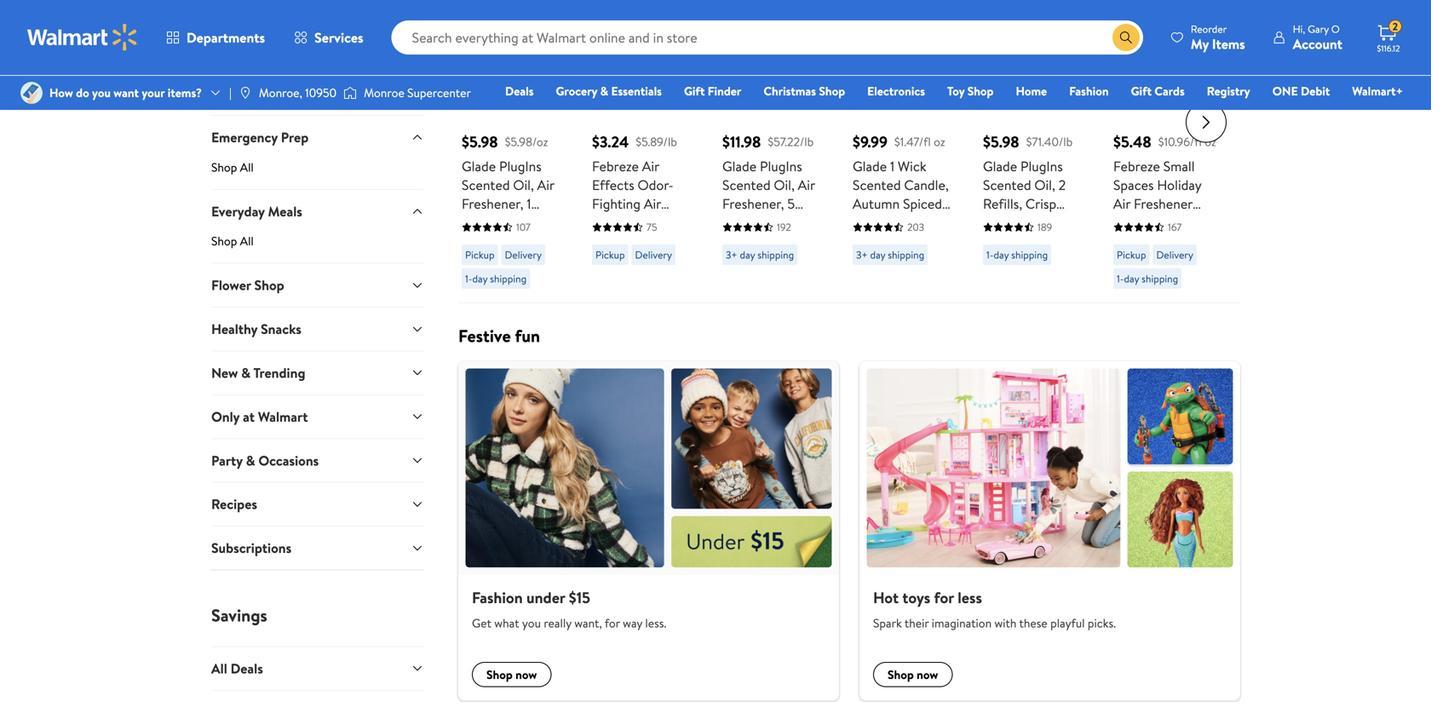 Task type: vqa. For each thing, say whether or not it's contained in the screenshot.
the Brand
no



Task type: describe. For each thing, give the bounding box(es) containing it.
gift cards link
[[1124, 82, 1193, 100]]

8.8
[[676, 232, 694, 250]]

grocery
[[556, 83, 598, 99]]

shipping for $5.98
[[1012, 247, 1048, 262]]

|
[[229, 84, 232, 101]]

can
[[660, 250, 683, 269]]

freshener for $5.48
[[1134, 194, 1193, 213]]

$9.99 $1.47/fl oz glade 1 wick scented candle, autumn spiced apple, fragrance infused with essential oils, 3.4 oz
[[853, 131, 955, 288]]

of
[[1180, 250, 1192, 269]]

delivery for $5.98
[[505, 247, 542, 262]]

pay with ebt
[[211, 85, 277, 101]]

each, inside the $11.98 $57.22/lb glade plugins scented oil, air freshener, 5 refills, twinkling pine & cedar, 0.67 oz each, 3.35 oz total
[[767, 250, 798, 269]]

snowflakes,
[[462, 250, 531, 269]]

toys
[[903, 587, 931, 608]]

flower shop button
[[211, 263, 424, 307]]

departments
[[187, 28, 265, 47]]

shipping down 'pack'
[[1142, 271, 1179, 286]]

scented for cranberry
[[983, 175, 1032, 194]]

$5.98 $5.98/oz glade plugins scented oil, air freshener, 1 warmer   2 refills, starlight & snowflakes, 0.67 oz each, 1.34 oz total
[[462, 131, 562, 307]]

new & trending button
[[211, 351, 424, 394]]

do
[[76, 84, 89, 101]]

prep
[[281, 128, 309, 146]]

cider
[[1151, 213, 1184, 232]]

shop now for get
[[487, 666, 537, 683]]

 image for monroe, 10950
[[238, 86, 252, 100]]

recipes
[[211, 495, 257, 514]]

toy
[[948, 83, 965, 99]]

festive
[[458, 324, 511, 348]]

want,
[[575, 615, 602, 632]]

shop up pay
[[211, 58, 237, 74]]

fashion under $15 get what you really want, for way less.
[[472, 587, 667, 632]]

product group containing $9.99
[[853, 0, 959, 296]]

0.67oz
[[983, 250, 1021, 269]]

effects
[[592, 175, 635, 194]]

shop now for less
[[888, 666, 938, 683]]

107
[[516, 220, 531, 234]]

189
[[1038, 220, 1053, 234]]

list containing fashion under $15
[[448, 361, 1251, 701]]

o
[[1332, 22, 1340, 36]]

.25
[[1154, 232, 1171, 250]]

hot toys for less spark their imagination with these playful picks.
[[873, 587, 1116, 632]]

their
[[905, 615, 929, 632]]

$5.89/lb
[[636, 133, 677, 150]]

new
[[211, 363, 238, 382]]

under
[[527, 587, 565, 608]]

day down scent,
[[1124, 271, 1140, 286]]

fragrance
[[894, 213, 953, 232]]

with inside "link"
[[232, 85, 254, 101]]

reorder
[[1191, 22, 1227, 36]]

holiday
[[1157, 175, 1202, 194]]

flower
[[211, 276, 251, 295]]

party & occasions
[[211, 451, 319, 470]]

all deals button
[[211, 646, 424, 690]]

refills, inside the $11.98 $57.22/lb glade plugins scented oil, air freshener, 5 refills, twinkling pine & cedar, 0.67 oz each, 3.35 oz total
[[723, 213, 762, 232]]

air inside the $11.98 $57.22/lb glade plugins scented oil, air freshener, 5 refills, twinkling pine & cedar, 0.67 oz each, 3.35 oz total
[[798, 175, 815, 194]]

febreze small spaces holiday air freshener apple cider scent, .25 fl oz each, pack of 2 image
[[1114, 0, 1220, 86]]

air inside $5.98 $5.98/oz glade plugins scented oil, air freshener, 1 warmer   2 refills, starlight & snowflakes, 0.67 oz each, 1.34 oz total
[[537, 175, 555, 194]]

really
[[544, 615, 572, 632]]

home
[[1016, 83, 1047, 99]]

with inside hot toys for less spark their imagination with these playful picks.
[[995, 615, 1017, 632]]

emergency prep
[[211, 128, 309, 146]]

cranberry
[[983, 213, 1043, 232]]

oz right the pine
[[750, 250, 763, 269]]

glade for glade plugins scented oil, 2 refills, crisp cranberry champagne, 0.67oz each, 1.34 oz total
[[983, 157, 1018, 175]]

items
[[304, 58, 332, 74]]

shop inside hot toys for less list item
[[888, 666, 914, 683]]

oz right "fl"
[[1186, 232, 1199, 250]]

scented for refills,
[[723, 175, 771, 194]]

new & trending
[[211, 363, 305, 382]]

oil, for 1
[[513, 175, 534, 194]]

pack
[[1149, 250, 1176, 269]]

1 inside $9.99 $1.47/fl oz glade 1 wick scented candle, autumn spiced apple, fragrance infused with essential oils, 3.4 oz
[[890, 157, 895, 175]]

each, inside $5.98 $5.98/oz glade plugins scented oil, air freshener, 1 warmer   2 refills, starlight & snowflakes, 0.67 oz each, 1.34 oz total
[[478, 269, 510, 288]]

ebt/snap button
[[211, 14, 424, 58]]

get
[[472, 615, 492, 632]]

add for febreze air effects odor- fighting air freshener fresh baked vanilla, 8.8 oz. aerosol can
[[619, 73, 644, 92]]

essentials
[[611, 83, 662, 99]]

$5.48
[[1114, 131, 1152, 152]]

festive fun
[[458, 324, 540, 348]]

with inside $9.99 $1.47/fl oz glade 1 wick scented candle, autumn spiced apple, fragrance infused with essential oils, 3.4 oz
[[900, 232, 925, 250]]

febreze air effects odor-fighting air freshener fresh baked vanilla, 8.8 oz. aerosol can image
[[592, 0, 699, 86]]

party
[[211, 451, 243, 470]]

freshener, for $5.98
[[462, 194, 524, 213]]

hot
[[873, 587, 899, 608]]

5 product group from the left
[[983, 0, 1090, 296]]

glade plugins scented oil, 2 refills, crisp cranberry champagne, 0.67oz each, 1.34 oz total image
[[983, 0, 1090, 86]]

air up 75
[[644, 194, 661, 213]]

 image for monroe supercenter
[[344, 84, 357, 101]]

oil, for crisp
[[1035, 175, 1056, 194]]

$57.22/lb
[[768, 133, 814, 150]]

ebt
[[257, 85, 277, 101]]

way
[[623, 615, 643, 632]]

day down snowflakes,
[[472, 271, 488, 286]]

$11.98 $57.22/lb glade plugins scented oil, air freshener, 5 refills, twinkling pine & cedar, 0.67 oz each, 3.35 oz total
[[723, 131, 826, 288]]

3+ day shipping for $11.98
[[726, 247, 794, 262]]

product group containing $5.48
[[1114, 0, 1220, 296]]

shop down emergency
[[211, 159, 237, 175]]

items
[[1212, 35, 1246, 53]]

fashion under $15 list item
[[448, 361, 850, 701]]

only
[[211, 407, 240, 426]]

all for everyday
[[240, 233, 254, 249]]

add to cart image
[[1121, 72, 1141, 93]]

vanilla,
[[631, 232, 673, 250]]

1 horizontal spatial 1-day shipping
[[987, 247, 1048, 262]]

add button for glade 1 wick scented candle, autumn spiced apple, fragrance infused with essential oils, 3.4 oz
[[853, 66, 918, 100]]

shop right christmas
[[819, 83, 845, 99]]

$5.48 $10.96/fl oz febreze small spaces holiday air freshener apple cider scent, .25 fl oz each, pack of 2
[[1114, 131, 1217, 269]]

everyday meals button
[[211, 189, 424, 233]]

next slide for product carousel list image
[[1186, 102, 1227, 143]]

healthy
[[211, 320, 258, 338]]

$116.12
[[1377, 43, 1400, 54]]

fl
[[1174, 232, 1183, 250]]

10950
[[305, 84, 337, 101]]

for inside fashion under $15 get what you really want, for way less.
[[605, 615, 620, 632]]

add for glade plugins scented oil, air freshener, 1 warmer   2 refills, starlight & snowflakes, 0.67 oz each, 1.34 oz total
[[489, 73, 513, 92]]

add to cart image for febreze air effects odor- fighting air freshener fresh baked vanilla, 8.8 oz. aerosol can
[[599, 72, 619, 93]]

all deals
[[211, 659, 263, 678]]

hi,
[[1293, 22, 1306, 36]]

registry
[[1207, 83, 1251, 99]]

gift for gift cards
[[1131, 83, 1152, 99]]

glade for glade plugins scented oil, air freshener, 1 warmer   2 refills, starlight & snowflakes, 0.67 oz each, 1.34 oz total
[[462, 157, 496, 175]]

& inside $5.98 $5.98/oz glade plugins scented oil, air freshener, 1 warmer   2 refills, starlight & snowflakes, 0.67 oz each, 1.34 oz total
[[515, 232, 524, 250]]

refills, inside $5.98 $71.40/lb glade plugins scented oil, 2 refills, crisp cranberry champagne, 0.67oz each, 1.34 oz total
[[983, 194, 1023, 213]]

refills, inside $5.98 $5.98/oz glade plugins scented oil, air freshener, 1 warmer   2 refills, starlight & snowflakes, 0.67 oz each, 1.34 oz total
[[522, 213, 562, 232]]

delivery for $5.48
[[1157, 247, 1194, 262]]

my
[[1191, 35, 1209, 53]]

shipping for $11.98
[[758, 247, 794, 262]]

cedar,
[[764, 232, 802, 250]]

oz down the starlight
[[462, 269, 475, 288]]

meals
[[268, 202, 302, 221]]

savings
[[211, 603, 267, 627]]

1 product group from the left
[[462, 0, 568, 307]]

less
[[958, 587, 982, 608]]

registry link
[[1200, 82, 1258, 100]]

wick
[[898, 157, 927, 175]]

cards
[[1155, 83, 1185, 99]]

departments button
[[152, 17, 280, 58]]

monroe,
[[259, 84, 302, 101]]

oz down the pine
[[723, 269, 736, 288]]

services button
[[280, 17, 378, 58]]

electronics link
[[860, 82, 933, 100]]

trending
[[253, 363, 305, 382]]



Task type: locate. For each thing, give the bounding box(es) containing it.
oz right $1.47/fl on the right of the page
[[934, 133, 946, 150]]

2 horizontal spatial total
[[999, 269, 1028, 288]]

1 up 107
[[527, 194, 531, 213]]

3+ right 8.8
[[726, 247, 738, 262]]

3 scented from the left
[[853, 175, 901, 194]]

& right the starlight
[[515, 232, 524, 250]]

1 horizontal spatial gift
[[1131, 83, 1152, 99]]

3+ for $9.99
[[856, 247, 868, 262]]

scented for warmer
[[462, 175, 510, 194]]

& for essentials
[[600, 83, 608, 99]]

1 shop all from the top
[[211, 159, 254, 175]]

2 add to cart image from the left
[[599, 72, 619, 93]]

1 horizontal spatial each,
[[767, 250, 798, 269]]

pickup for $3.24
[[596, 247, 625, 262]]

3+ for $11.98
[[726, 247, 738, 262]]

2 delivery from the left
[[635, 247, 672, 262]]

0 horizontal spatial you
[[92, 84, 111, 101]]

3 add to cart image from the left
[[729, 72, 750, 93]]

1 now from the left
[[516, 666, 537, 683]]

0 horizontal spatial fashion
[[472, 587, 523, 608]]

0 vertical spatial shop all
[[211, 159, 254, 175]]

3 pickup from the left
[[1117, 247, 1147, 262]]

0 horizontal spatial 3+ day shipping
[[726, 247, 794, 262]]

fashion
[[1070, 83, 1109, 99], [472, 587, 523, 608]]

add to cart image for glade plugins scented oil, 2 refills, crisp cranberry champagne, 0.67oz each, 1.34 oz total
[[990, 72, 1011, 93]]

flower shop
[[211, 276, 284, 295]]

everyday meals
[[211, 202, 302, 221]]

0 vertical spatial for
[[934, 587, 954, 608]]

0 horizontal spatial 3+
[[726, 247, 738, 262]]

&
[[600, 83, 608, 99], [515, 232, 524, 250], [752, 232, 761, 250], [241, 363, 251, 382], [246, 451, 255, 470]]

shop now inside "fashion under $15" list item
[[487, 666, 537, 683]]

each, inside $5.48 $10.96/fl oz febreze small spaces holiday air freshener apple cider scent, .25 fl oz each, pack of 2
[[1114, 250, 1145, 269]]

electronics
[[868, 83, 925, 99]]

emergency prep button
[[211, 115, 424, 159]]

now inside "fashion under $15" list item
[[516, 666, 537, 683]]

0 vertical spatial fashion
[[1070, 83, 1109, 99]]

plugins for 1
[[499, 157, 542, 175]]

each, down the starlight
[[478, 269, 510, 288]]

glade inside $5.98 $71.40/lb glade plugins scented oil, 2 refills, crisp cranberry champagne, 0.67oz each, 1.34 oz total
[[983, 157, 1018, 175]]

shop down the spark
[[888, 666, 914, 683]]

3+ down apple,
[[856, 247, 868, 262]]

add button for glade plugins scented oil, air freshener, 1 warmer   2 refills, starlight & snowflakes, 0.67 oz each, 1.34 oz total
[[462, 66, 527, 100]]

3 oil, from the left
[[1035, 175, 1056, 194]]

oz right snowflakes,
[[539, 269, 552, 288]]

1 vertical spatial fashion
[[472, 587, 523, 608]]

glade inside $5.98 $5.98/oz glade plugins scented oil, air freshener, 1 warmer   2 refills, starlight & snowflakes, 0.67 oz each, 1.34 oz total
[[462, 157, 496, 175]]

3.35
[[802, 250, 826, 269]]

0 horizontal spatial each,
[[478, 269, 510, 288]]

0 vertical spatial shop all link
[[211, 159, 424, 189]]

2 horizontal spatial with
[[995, 615, 1017, 632]]

delivery down 107
[[505, 247, 542, 262]]

1- down snowflakes,
[[465, 271, 472, 286]]

2 3+ from the left
[[856, 247, 868, 262]]

2 product group from the left
[[592, 0, 699, 296]]

2 horizontal spatial 1-day shipping
[[1117, 271, 1179, 286]]

shipping for $9.99
[[888, 247, 925, 262]]

Walmart Site-Wide search field
[[392, 20, 1143, 55]]

gift left cards
[[1131, 83, 1152, 99]]

add to cart image left christmas
[[729, 72, 750, 93]]

2 3+ day shipping from the left
[[856, 247, 925, 262]]

plugins for crisp
[[1021, 157, 1063, 175]]

2 horizontal spatial oil,
[[1035, 175, 1056, 194]]

3+ day shipping down 192
[[726, 247, 794, 262]]

0 horizontal spatial freshener,
[[462, 194, 524, 213]]

total inside $5.98 $71.40/lb glade plugins scented oil, 2 refills, crisp cranberry champagne, 0.67oz each, 1.34 oz total
[[999, 269, 1028, 288]]

0.67 right snowflakes,
[[534, 250, 558, 269]]

add to cart image for glade 1 wick scented candle, autumn spiced apple, fragrance infused with essential oils, 3.4 oz
[[860, 72, 880, 93]]

3.4
[[937, 250, 955, 269]]

deals down savings
[[231, 659, 263, 678]]

day for $11.98
[[740, 247, 755, 262]]

1 horizontal spatial for
[[934, 587, 954, 608]]

0.67 left cedar,
[[723, 250, 747, 269]]

2 freshener, from the left
[[723, 194, 784, 213]]

 image for how do you want your items?
[[20, 82, 43, 104]]

2 0.67 from the left
[[723, 250, 747, 269]]

1 vertical spatial shop all
[[211, 233, 254, 249]]

1 left wick
[[890, 157, 895, 175]]

delivery down 75
[[635, 247, 672, 262]]

1- for $5.98
[[465, 271, 472, 286]]

home link
[[1008, 82, 1055, 100]]

shop down what
[[487, 666, 513, 683]]

0 horizontal spatial now
[[516, 666, 537, 683]]

1 vertical spatial 1
[[527, 194, 531, 213]]

shop inside "dropdown button"
[[254, 276, 284, 295]]

plugins down $57.22/lb
[[760, 157, 802, 175]]

1 horizontal spatial now
[[917, 666, 938, 683]]

0.67
[[534, 250, 558, 269], [723, 250, 747, 269]]

shop all link down prep
[[211, 159, 424, 189]]

2 shop all from the top
[[211, 233, 254, 249]]

3 product group from the left
[[723, 0, 829, 296]]

1 vertical spatial deals
[[231, 659, 263, 678]]

4 add button from the left
[[853, 66, 918, 100]]

shop ebt-eligible items link
[[211, 58, 424, 81]]

 image right |
[[238, 86, 252, 100]]

4 add from the left
[[880, 73, 905, 92]]

2 horizontal spatial 1-
[[1117, 271, 1124, 286]]

candle,
[[904, 175, 949, 194]]

occasions
[[259, 451, 319, 470]]

pickup left 'pack'
[[1117, 247, 1147, 262]]

shop inside "link"
[[968, 83, 994, 99]]

each, left 3.35
[[767, 250, 798, 269]]

1 horizontal spatial total
[[739, 269, 767, 288]]

1- down cranberry
[[987, 247, 994, 262]]

services
[[315, 28, 364, 47]]

shipping down 192
[[758, 247, 794, 262]]

& inside the $11.98 $57.22/lb glade plugins scented oil, air freshener, 5 refills, twinkling pine & cedar, 0.67 oz each, 3.35 oz total
[[752, 232, 761, 250]]

1 horizontal spatial freshener,
[[723, 194, 784, 213]]

3 glade from the left
[[853, 157, 887, 175]]

freshener inside $3.24 $5.89/lb febreze air effects odor- fighting air freshener fresh baked vanilla, 8.8 oz. aerosol can
[[592, 213, 651, 232]]

glade for glade plugins scented oil, air freshener, 5 refills, twinkling pine & cedar, 0.67 oz each, 3.35 oz total
[[723, 157, 757, 175]]

1 vertical spatial you
[[522, 615, 541, 632]]

1 add button from the left
[[462, 66, 527, 100]]

pickup for $5.48
[[1117, 247, 1147, 262]]

debit
[[1301, 83, 1330, 99]]

product group containing $3.24
[[592, 0, 699, 296]]

1 vertical spatial all
[[240, 233, 254, 249]]

now down what
[[516, 666, 537, 683]]

freshener, up the starlight
[[462, 194, 524, 213]]

you
[[92, 84, 111, 101], [522, 615, 541, 632]]

glade plugins scented oil, air freshener, 1 warmer   2 refills, starlight & snowflakes, 0.67 oz each, 1.34 oz total image
[[462, 0, 568, 86]]

for inside hot toys for less spark their imagination with these playful picks.
[[934, 587, 954, 608]]

monroe supercenter
[[364, 84, 471, 101]]

1 gift from the left
[[684, 83, 705, 99]]

6 add from the left
[[1141, 73, 1165, 92]]

shop down everyday
[[211, 233, 237, 249]]

& right the pine
[[752, 232, 761, 250]]

pickup
[[465, 247, 495, 262], [596, 247, 625, 262], [1117, 247, 1147, 262]]

air up scent,
[[1114, 194, 1131, 213]]

toy shop
[[948, 83, 994, 99]]

walmart image
[[27, 24, 138, 51]]

0 horizontal spatial total
[[462, 288, 490, 307]]

glade inside the $11.98 $57.22/lb glade plugins scented oil, air freshener, 5 refills, twinkling pine & cedar, 0.67 oz each, 3.35 oz total
[[723, 157, 757, 175]]

0 horizontal spatial shop now
[[487, 666, 537, 683]]

add for glade 1 wick scented candle, autumn spiced apple, fragrance infused with essential oils, 3.4 oz
[[880, 73, 905, 92]]

gift for gift finder
[[684, 83, 705, 99]]

2 vertical spatial with
[[995, 615, 1017, 632]]

add for glade plugins scented oil, 2 refills, crisp cranberry champagne, 0.67oz each, 1.34 oz total
[[1011, 73, 1035, 92]]

2 horizontal spatial refills,
[[983, 194, 1023, 213]]

twinkling
[[765, 213, 819, 232]]

pickup left vanilla,
[[596, 247, 625, 262]]

0 horizontal spatial febreze
[[592, 157, 639, 175]]

now down their
[[917, 666, 938, 683]]

fighting
[[592, 194, 641, 213]]

1 oil, from the left
[[513, 175, 534, 194]]

everyday
[[211, 202, 265, 221]]

you right do
[[92, 84, 111, 101]]

1.34 inside $5.98 $71.40/lb glade plugins scented oil, 2 refills, crisp cranberry champagne, 0.67oz each, 1.34 oz total
[[1058, 250, 1081, 269]]

all for emergency
[[240, 159, 254, 175]]

1 $5.98 from the left
[[462, 131, 498, 152]]

1-day shipping down cranberry
[[987, 247, 1048, 262]]

0 horizontal spatial 1
[[527, 194, 531, 213]]

2 inside $5.98 $71.40/lb glade plugins scented oil, 2 refills, crisp cranberry champagne, 0.67oz each, 1.34 oz total
[[1059, 175, 1066, 194]]

2 right warmer
[[512, 213, 519, 232]]

with right |
[[232, 85, 254, 101]]

1-day shipping for $5.48
[[1117, 271, 1179, 286]]

1 shop now from the left
[[487, 666, 537, 683]]

oil, up twinkling
[[774, 175, 795, 194]]

now inside hot toys for less list item
[[917, 666, 938, 683]]

odor-
[[638, 175, 674, 194]]

1 horizontal spatial 1.34
[[1058, 250, 1081, 269]]

2 add from the left
[[619, 73, 644, 92]]

oil,
[[513, 175, 534, 194], [774, 175, 795, 194], [1035, 175, 1056, 194]]

snacks
[[261, 320, 302, 338]]

shop now down their
[[888, 666, 938, 683]]

6 add button from the left
[[1114, 66, 1179, 100]]

& right new
[[241, 363, 251, 382]]

0 vertical spatial you
[[92, 84, 111, 101]]

$1.47/fl
[[895, 133, 931, 150]]

all down everyday
[[240, 233, 254, 249]]

fashion inside fashion under $15 get what you really want, for way less.
[[472, 587, 523, 608]]

oil, up "189"
[[1035, 175, 1056, 194]]

1 horizontal spatial with
[[900, 232, 925, 250]]

pickup for $5.98
[[465, 247, 495, 262]]

add to cart image for glade plugins scented oil, air freshener, 1 warmer   2 refills, starlight & snowflakes, 0.67 oz each, 1.34 oz total
[[469, 72, 489, 93]]

1.34 inside $5.98 $5.98/oz glade plugins scented oil, air freshener, 1 warmer   2 refills, starlight & snowflakes, 0.67 oz each, 1.34 oz total
[[513, 269, 536, 288]]

scented up warmer
[[462, 175, 510, 194]]

1 inside $5.98 $5.98/oz glade plugins scented oil, air freshener, 1 warmer   2 refills, starlight & snowflakes, 0.67 oz each, 1.34 oz total
[[527, 194, 531, 213]]

0 horizontal spatial deals
[[231, 659, 263, 678]]

1 horizontal spatial pickup
[[596, 247, 625, 262]]

1-day shipping down snowflakes,
[[465, 271, 527, 286]]

hot toys for less list item
[[850, 361, 1251, 701]]

shop all link for everyday meals
[[211, 233, 424, 263]]

add to cart image up $9.99
[[860, 72, 880, 93]]

1 horizontal spatial 3+
[[856, 247, 868, 262]]

total inside $5.98 $5.98/oz glade plugins scented oil, air freshener, 1 warmer   2 refills, starlight & snowflakes, 0.67 oz each, 1.34 oz total
[[462, 288, 490, 307]]

2 oil, from the left
[[774, 175, 795, 194]]

1 vertical spatial shop all link
[[211, 233, 424, 263]]

2 horizontal spatial each,
[[1114, 250, 1145, 269]]

walmart+ link
[[1345, 82, 1411, 100]]

shop all link for emergency prep
[[211, 159, 424, 189]]

1 horizontal spatial delivery
[[635, 247, 672, 262]]

all down savings
[[211, 659, 227, 678]]

want
[[114, 84, 139, 101]]

1 add to cart image from the left
[[469, 72, 489, 93]]

1 horizontal spatial fashion
[[1070, 83, 1109, 99]]

1 horizontal spatial deals
[[505, 83, 534, 99]]

deals
[[505, 83, 534, 99], [231, 659, 263, 678]]

freshener, inside $5.98 $5.98/oz glade plugins scented oil, air freshener, 1 warmer   2 refills, starlight & snowflakes, 0.67 oz each, 1.34 oz total
[[462, 194, 524, 213]]

2 inside $5.98 $5.98/oz glade plugins scented oil, air freshener, 1 warmer   2 refills, starlight & snowflakes, 0.67 oz each, 1.34 oz total
[[512, 213, 519, 232]]

2 febreze from the left
[[1114, 157, 1161, 175]]

one debit link
[[1265, 82, 1338, 100]]

0 vertical spatial deals
[[505, 83, 534, 99]]

 image
[[20, 82, 43, 104], [344, 84, 357, 101], [238, 86, 252, 100]]

3 delivery from the left
[[1157, 247, 1194, 262]]

how do you want your items?
[[49, 84, 202, 101]]

0 horizontal spatial with
[[232, 85, 254, 101]]

2 $5.98 from the left
[[983, 131, 1020, 152]]

1 freshener, from the left
[[462, 194, 524, 213]]

1 0.67 from the left
[[534, 250, 558, 269]]

& for trending
[[241, 363, 251, 382]]

total down the pine
[[739, 269, 767, 288]]

$5.98 for glade plugins scented oil, air freshener, 1 warmer   2 refills, starlight & snowflakes, 0.67 oz each, 1.34 oz total
[[462, 131, 498, 152]]

what
[[494, 615, 519, 632]]

Search search field
[[392, 20, 1143, 55]]

oils,
[[908, 250, 934, 269]]

add to cart image left "home"
[[990, 72, 1011, 93]]

1-day shipping down 'pack'
[[1117, 271, 1179, 286]]

2 scented from the left
[[723, 175, 771, 194]]

now
[[516, 666, 537, 683], [917, 666, 938, 683]]

add button for febreze small spaces holiday air freshener apple cider scent, .25 fl oz each, pack of 2
[[1114, 66, 1179, 100]]

fashion for fashion under $15 get what you really want, for way less.
[[472, 587, 523, 608]]

1 horizontal spatial freshener
[[1134, 194, 1193, 213]]

1 delivery from the left
[[505, 247, 542, 262]]

2 add button from the left
[[592, 66, 657, 100]]

shipping down snowflakes,
[[490, 271, 527, 286]]

febreze inside $3.24 $5.89/lb febreze air effects odor- fighting air freshener fresh baked vanilla, 8.8 oz. aerosol can
[[592, 157, 639, 175]]

4 scented from the left
[[983, 175, 1032, 194]]

1 horizontal spatial plugins
[[760, 157, 802, 175]]

glade
[[462, 157, 496, 175], [723, 157, 757, 175], [853, 157, 887, 175], [983, 157, 1018, 175]]

with right infused
[[900, 232, 925, 250]]

account
[[1293, 35, 1343, 53]]

0 horizontal spatial gift
[[684, 83, 705, 99]]

refills, right warmer
[[522, 213, 562, 232]]

refills, left 192
[[723, 213, 762, 232]]

2 pickup from the left
[[596, 247, 625, 262]]

pay
[[211, 85, 229, 101]]

5 add to cart image from the left
[[990, 72, 1011, 93]]

you right what
[[522, 615, 541, 632]]

list
[[448, 361, 1251, 701]]

with left these
[[995, 615, 1017, 632]]

shop now down what
[[487, 666, 537, 683]]

0 vertical spatial 1
[[890, 157, 895, 175]]

1 horizontal spatial you
[[522, 615, 541, 632]]

christmas shop
[[764, 83, 845, 99]]

only at walmart button
[[211, 394, 424, 438]]

1-day shipping for $5.98
[[465, 271, 527, 286]]

& inside party & occasions dropdown button
[[246, 451, 255, 470]]

$5.98 inside $5.98 $5.98/oz glade plugins scented oil, air freshener, 1 warmer   2 refills, starlight & snowflakes, 0.67 oz each, 1.34 oz total
[[462, 131, 498, 152]]

freshener
[[1134, 194, 1193, 213], [592, 213, 651, 232]]

1 glade from the left
[[462, 157, 496, 175]]

delivery for $3.24
[[635, 247, 672, 262]]

$5.98 left $71.40/lb at the right of page
[[983, 131, 1020, 152]]

2 plugins from the left
[[760, 157, 802, 175]]

& for occasions
[[246, 451, 255, 470]]

3+
[[726, 247, 738, 262], [856, 247, 868, 262]]

2 now from the left
[[917, 666, 938, 683]]

0 horizontal spatial 1-
[[465, 271, 472, 286]]

oil, inside $5.98 $71.40/lb glade plugins scented oil, 2 refills, crisp cranberry champagne, 0.67oz each, 1.34 oz total
[[1035, 175, 1056, 194]]

0.67 inside the $11.98 $57.22/lb glade plugins scented oil, air freshener, 5 refills, twinkling pine & cedar, 0.67 oz each, 3.35 oz total
[[723, 250, 747, 269]]

1 horizontal spatial shop now
[[888, 666, 938, 683]]

gift
[[684, 83, 705, 99], [1131, 83, 1152, 99]]

0 horizontal spatial 1-day shipping
[[465, 271, 527, 286]]

1 horizontal spatial 1-
[[987, 247, 994, 262]]

$15
[[569, 587, 590, 608]]

 image right 10950
[[344, 84, 357, 101]]

add button for glade plugins scented oil, 2 refills, crisp cranberry champagne, 0.67oz each, 1.34 oz total
[[983, 66, 1049, 100]]

2 horizontal spatial plugins
[[1021, 157, 1063, 175]]

1 plugins from the left
[[499, 157, 542, 175]]

scented inside $5.98 $5.98/oz glade plugins scented oil, air freshener, 1 warmer   2 refills, starlight & snowflakes, 0.67 oz each, 1.34 oz total
[[462, 175, 510, 194]]

glade down $11.98 at the right
[[723, 157, 757, 175]]

0 horizontal spatial $5.98
[[462, 131, 498, 152]]

glade inside $9.99 $1.47/fl oz glade 1 wick scented candle, autumn spiced apple, fragrance infused with essential oils, 3.4 oz
[[853, 157, 887, 175]]

add to cart image for glade plugins scented oil, air freshener, 5 refills, twinkling pine & cedar, 0.67 oz each, 3.35 oz total
[[729, 72, 750, 93]]

febreze
[[592, 157, 639, 175], [1114, 157, 1161, 175]]

2 shop now from the left
[[888, 666, 938, 683]]

$5.98 inside $5.98 $71.40/lb glade plugins scented oil, 2 refills, crisp cranberry champagne, 0.67oz each, 1.34 oz total
[[983, 131, 1020, 152]]

scented inside $9.99 $1.47/fl oz glade 1 wick scented candle, autumn spiced apple, fragrance infused with essential oils, 3.4 oz
[[853, 175, 901, 194]]

plugins down $71.40/lb at the right of page
[[1021, 157, 1063, 175]]

shop all for emergency prep
[[211, 159, 254, 175]]

oz right the $10.96/fl
[[1205, 133, 1217, 150]]

shop all link down meals
[[211, 233, 424, 263]]

1 shop all link from the top
[[211, 159, 424, 189]]

deals inside "dropdown button"
[[231, 659, 263, 678]]

one debit
[[1273, 83, 1330, 99]]

$5.98 for glade plugins scented oil, 2 refills, crisp cranberry champagne, 0.67oz each, 1.34 oz total
[[983, 131, 1020, 152]]

0 horizontal spatial plugins
[[499, 157, 542, 175]]

1 horizontal spatial  image
[[238, 86, 252, 100]]

gary
[[1308, 22, 1329, 36]]

0 horizontal spatial freshener
[[592, 213, 651, 232]]

day left cedar,
[[740, 247, 755, 262]]

0.67 inside $5.98 $5.98/oz glade plugins scented oil, air freshener, 1 warmer   2 refills, starlight & snowflakes, 0.67 oz each, 1.34 oz total
[[534, 250, 558, 269]]

1 scented from the left
[[462, 175, 510, 194]]

air down $5.89/lb
[[642, 157, 659, 175]]

party & occasions button
[[211, 438, 424, 482]]

shop right toy
[[968, 83, 994, 99]]

1 3+ day shipping from the left
[[726, 247, 794, 262]]

product group containing $11.98
[[723, 0, 829, 296]]

oz right 3.4 in the top of the page
[[983, 269, 997, 288]]

2 inside $5.48 $10.96/fl oz febreze small spaces holiday air freshener apple cider scent, .25 fl oz each, pack of 2
[[1196, 250, 1203, 269]]

1- for $5.48
[[1117, 271, 1124, 286]]

shop
[[211, 58, 237, 74], [819, 83, 845, 99], [968, 83, 994, 99], [211, 159, 237, 175], [211, 233, 237, 249], [254, 276, 284, 295], [487, 666, 513, 683], [888, 666, 914, 683]]

0 horizontal spatial refills,
[[522, 213, 562, 232]]

1 3+ from the left
[[726, 247, 738, 262]]

2 shop all link from the top
[[211, 233, 424, 263]]

infused
[[853, 232, 896, 250]]

glade plugins scented oil, air freshener, 5 refills, twinkling pine & cedar, 0.67 oz each, 3.35 oz total image
[[723, 0, 829, 86]]

monroe
[[364, 84, 405, 101]]

shop inside "fashion under $15" list item
[[487, 666, 513, 683]]

febreze down $5.48
[[1114, 157, 1161, 175]]

6 product group from the left
[[1114, 0, 1220, 296]]

now for less
[[917, 666, 938, 683]]

items?
[[168, 84, 202, 101]]

imagination
[[932, 615, 992, 632]]

$3.24
[[592, 131, 629, 152]]

1 horizontal spatial febreze
[[1114, 157, 1161, 175]]

scented inside $5.98 $71.40/lb glade plugins scented oil, 2 refills, crisp cranberry champagne, 0.67oz each, 1.34 oz total
[[983, 175, 1032, 194]]

add to cart image right grocery
[[599, 72, 619, 93]]

5 add button from the left
[[983, 66, 1049, 100]]

2 vertical spatial all
[[211, 659, 227, 678]]

& right grocery
[[600, 83, 608, 99]]

you inside fashion under $15 get what you really want, for way less.
[[522, 615, 541, 632]]

now for get
[[516, 666, 537, 683]]

0 vertical spatial all
[[240, 159, 254, 175]]

freshener, inside the $11.98 $57.22/lb glade plugins scented oil, air freshener, 5 refills, twinkling pine & cedar, 0.67 oz each, 3.35 oz total
[[723, 194, 784, 213]]

oil, inside the $11.98 $57.22/lb glade plugins scented oil, air freshener, 5 refills, twinkling pine & cedar, 0.67 oz each, 3.35 oz total
[[774, 175, 795, 194]]

5 add from the left
[[1011, 73, 1035, 92]]

2 horizontal spatial  image
[[344, 84, 357, 101]]

freshener, for $11.98
[[723, 194, 784, 213]]

product group
[[462, 0, 568, 307], [592, 0, 699, 296], [723, 0, 829, 296], [853, 0, 959, 296], [983, 0, 1090, 296], [1114, 0, 1220, 296]]

ebt-
[[240, 58, 264, 74]]

glade up cranberry
[[983, 157, 1018, 175]]

air
[[642, 157, 659, 175], [537, 175, 555, 194], [798, 175, 815, 194], [644, 194, 661, 213], [1114, 194, 1131, 213]]

day for $5.98
[[994, 247, 1009, 262]]

plugins inside the $11.98 $57.22/lb glade plugins scented oil, air freshener, 5 refills, twinkling pine & cedar, 0.67 oz each, 3.35 oz total
[[760, 157, 802, 175]]

refills, left crisp
[[983, 194, 1023, 213]]

febreze inside $5.48 $10.96/fl oz febreze small spaces holiday air freshener apple cider scent, .25 fl oz each, pack of 2
[[1114, 157, 1161, 175]]

glade 1 wick scented candle, autumn spiced apple, fragrance infused with essential oils, 3.4 oz image
[[853, 0, 959, 86]]

shipping down "189"
[[1012, 247, 1048, 262]]

1 febreze from the left
[[592, 157, 639, 175]]

oil, for 5
[[774, 175, 795, 194]]

0 horizontal spatial for
[[605, 615, 620, 632]]

freshener inside $5.48 $10.96/fl oz febreze small spaces holiday air freshener apple cider scent, .25 fl oz each, pack of 2
[[1134, 194, 1193, 213]]

4 glade from the left
[[983, 157, 1018, 175]]

1 vertical spatial for
[[605, 615, 620, 632]]

for left less
[[934, 587, 954, 608]]

oil, inside $5.98 $5.98/oz glade plugins scented oil, air freshener, 1 warmer   2 refills, starlight & snowflakes, 0.67 oz each, 1.34 oz total
[[513, 175, 534, 194]]

glade down $9.99
[[853, 157, 887, 175]]

3 plugins from the left
[[1021, 157, 1063, 175]]

1 horizontal spatial 3+ day shipping
[[856, 247, 925, 262]]

air right 5
[[798, 175, 815, 194]]

plugins down $5.98/oz
[[499, 157, 542, 175]]

1 vertical spatial with
[[900, 232, 925, 250]]

oz down infused
[[853, 269, 866, 288]]

0 horizontal spatial 0.67
[[534, 250, 558, 269]]

add to cart image
[[469, 72, 489, 93], [599, 72, 619, 93], [729, 72, 750, 93], [860, 72, 880, 93], [990, 72, 1011, 93]]

& inside new & trending dropdown button
[[241, 363, 251, 382]]

oz inside $5.98 $71.40/lb glade plugins scented oil, 2 refills, crisp cranberry champagne, 0.67oz each, 1.34 oz total
[[983, 269, 997, 288]]

less.
[[645, 615, 667, 632]]

finder
[[708, 83, 742, 99]]

shop ebt-eligible items
[[211, 58, 332, 74]]

2 up the $116.12
[[1393, 19, 1398, 34]]

crisp
[[1026, 194, 1057, 213]]

1 pickup from the left
[[465, 247, 495, 262]]

& inside grocery & essentials link
[[600, 83, 608, 99]]

gift left the finder
[[684, 83, 705, 99]]

search icon image
[[1120, 31, 1133, 44]]

air inside $5.48 $10.96/fl oz febreze small spaces holiday air freshener apple cider scent, .25 fl oz each, pack of 2
[[1114, 194, 1131, 213]]

for
[[934, 587, 954, 608], [605, 615, 620, 632]]

3+ day shipping for $9.99
[[856, 247, 925, 262]]

how
[[49, 84, 73, 101]]

0 horizontal spatial pickup
[[465, 247, 495, 262]]

1 horizontal spatial refills,
[[723, 213, 762, 232]]

plugins for 5
[[760, 157, 802, 175]]

shop all link
[[211, 159, 424, 189], [211, 233, 424, 263]]

1 horizontal spatial 0.67
[[723, 250, 747, 269]]

total down champagne,
[[999, 269, 1028, 288]]

add for glade plugins scented oil, air freshener, 5 refills, twinkling pine & cedar, 0.67 oz each, 3.35 oz total
[[750, 73, 774, 92]]

scented inside the $11.98 $57.22/lb glade plugins scented oil, air freshener, 5 refills, twinkling pine & cedar, 0.67 oz each, 3.35 oz total
[[723, 175, 771, 194]]

at
[[243, 407, 255, 426]]

shipping
[[758, 247, 794, 262], [888, 247, 925, 262], [1012, 247, 1048, 262], [490, 271, 527, 286], [1142, 271, 1179, 286]]

4 product group from the left
[[853, 0, 959, 296]]

2
[[1393, 19, 1398, 34], [1059, 175, 1066, 194], [512, 213, 519, 232], [1196, 250, 1203, 269]]

1 horizontal spatial 1
[[890, 157, 895, 175]]

freshener for $3.24
[[592, 213, 651, 232]]

2 gift from the left
[[1131, 83, 1152, 99]]

3+ day shipping
[[726, 247, 794, 262], [856, 247, 925, 262]]

1 horizontal spatial oil,
[[774, 175, 795, 194]]

0 horizontal spatial oil,
[[513, 175, 534, 194]]

& right party
[[246, 451, 255, 470]]

spiced
[[903, 194, 942, 213]]

3 add from the left
[[750, 73, 774, 92]]

oil, up 107
[[513, 175, 534, 194]]

add button for febreze air effects odor- fighting air freshener fresh baked vanilla, 8.8 oz. aerosol can
[[592, 66, 657, 100]]

1.34 right each,
[[1058, 250, 1081, 269]]

1.34
[[1058, 250, 1081, 269], [513, 269, 536, 288]]

day for $9.99
[[870, 247, 886, 262]]

2 horizontal spatial pickup
[[1117, 247, 1147, 262]]

0 horizontal spatial 1.34
[[513, 269, 536, 288]]

total inside the $11.98 $57.22/lb glade plugins scented oil, air freshener, 5 refills, twinkling pine & cedar, 0.67 oz each, 3.35 oz total
[[739, 269, 767, 288]]

2 horizontal spatial delivery
[[1157, 247, 1194, 262]]

shipping down 203
[[888, 247, 925, 262]]

0 horizontal spatial delivery
[[505, 247, 542, 262]]

4 add to cart image from the left
[[860, 72, 880, 93]]

1 horizontal spatial $5.98
[[983, 131, 1020, 152]]

5
[[788, 194, 795, 213]]

febreze down $3.24
[[592, 157, 639, 175]]

walmart
[[258, 407, 308, 426]]

3+ day shipping down apple,
[[856, 247, 925, 262]]

1.34 down 107
[[513, 269, 536, 288]]

1 add from the left
[[489, 73, 513, 92]]

grocery & essentials link
[[548, 82, 670, 100]]

0 horizontal spatial  image
[[20, 82, 43, 104]]

ebt/snap
[[211, 27, 275, 46]]

day down cranberry
[[994, 247, 1009, 262]]

refills,
[[983, 194, 1023, 213], [522, 213, 562, 232], [723, 213, 762, 232]]

shop all for everyday meals
[[211, 233, 254, 249]]

2 glade from the left
[[723, 157, 757, 175]]

fashion for fashion
[[1070, 83, 1109, 99]]

all inside "dropdown button"
[[211, 659, 227, 678]]

monroe, 10950
[[259, 84, 337, 101]]

scented up cranberry
[[983, 175, 1032, 194]]

3 add button from the left
[[723, 66, 788, 100]]

2 right crisp
[[1059, 175, 1066, 194]]

scented down $11.98 at the right
[[723, 175, 771, 194]]

plugins inside $5.98 $5.98/oz glade plugins scented oil, air freshener, 1 warmer   2 refills, starlight & snowflakes, 0.67 oz each, 1.34 oz total
[[499, 157, 542, 175]]

add
[[489, 73, 513, 92], [619, 73, 644, 92], [750, 73, 774, 92], [880, 73, 905, 92], [1011, 73, 1035, 92], [1141, 73, 1165, 92]]

1
[[890, 157, 895, 175], [527, 194, 531, 213]]

shop all down emergency
[[211, 159, 254, 175]]

delivery down '167'
[[1157, 247, 1194, 262]]

plugins inside $5.98 $71.40/lb glade plugins scented oil, 2 refills, crisp cranberry champagne, 0.67oz each, 1.34 oz total
[[1021, 157, 1063, 175]]

shop now inside hot toys for less list item
[[888, 666, 938, 683]]

picks.
[[1088, 615, 1116, 632]]

add for febreze small spaces holiday air freshener apple cider scent, .25 fl oz each, pack of 2
[[1141, 73, 1165, 92]]

0 vertical spatial with
[[232, 85, 254, 101]]

add button for glade plugins scented oil, air freshener, 5 refills, twinkling pine & cedar, 0.67 oz each, 3.35 oz total
[[723, 66, 788, 100]]



